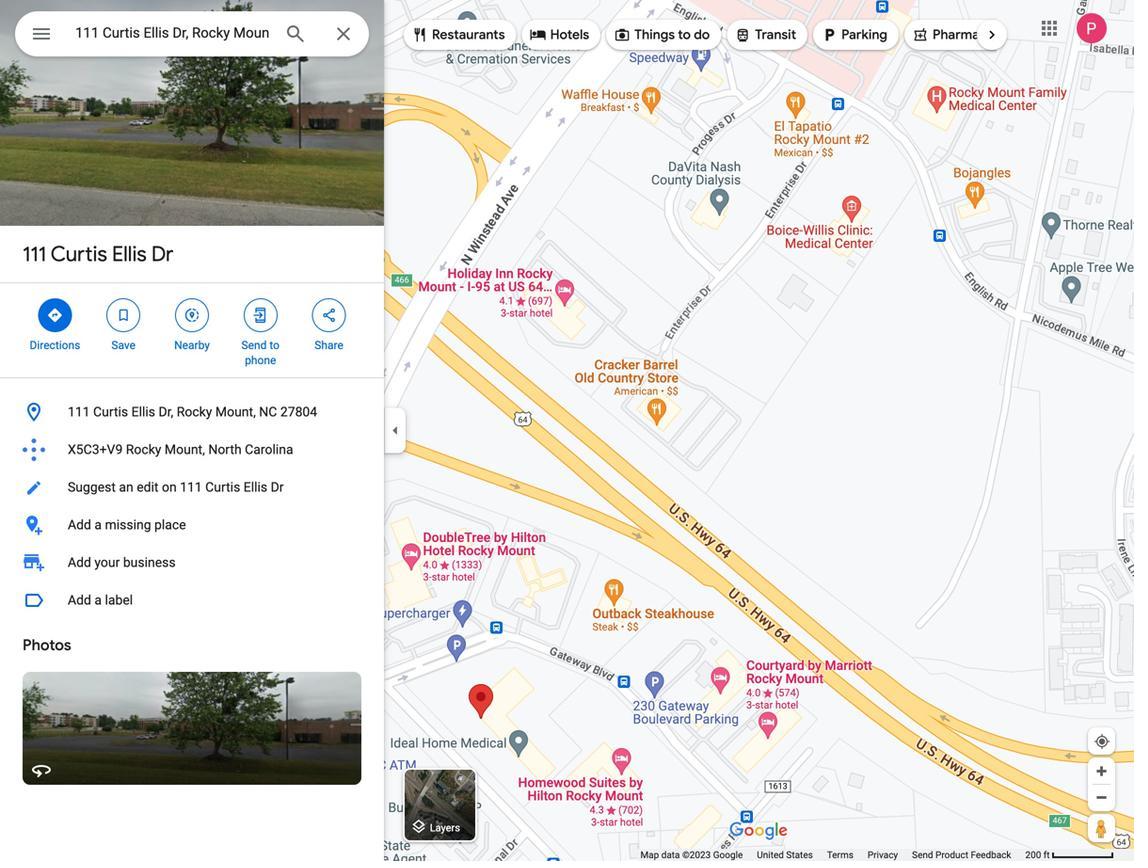 Task type: describe. For each thing, give the bounding box(es) containing it.
place
[[154, 517, 186, 533]]

0 horizontal spatial dr
[[152, 241, 173, 267]]

edit
[[137, 480, 159, 495]]

google maps element
[[0, 0, 1135, 862]]


[[30, 20, 53, 48]]

 pharmacies
[[912, 24, 1005, 45]]

111 for 111 curtis ellis dr
[[23, 241, 46, 267]]

none field inside 111 curtis ellis dr, rocky mount, nc 27804 'field'
[[75, 22, 269, 44]]

111 for 111 curtis ellis dr, rocky mount, nc 27804
[[68, 404, 90, 420]]

on
[[162, 480, 177, 495]]

next page image
[[984, 26, 1001, 43]]

suggest an edit on 111 curtis ellis dr button
[[0, 469, 384, 507]]


[[321, 305, 338, 326]]

mount, inside 'button'
[[216, 404, 256, 420]]

rocky inside 'button'
[[177, 404, 212, 420]]

business
[[123, 555, 176, 571]]

add for add a label
[[68, 593, 91, 608]]

 restaurants
[[412, 24, 505, 45]]

x5c3+v9 rocky mount, north carolina
[[68, 442, 293, 458]]


[[252, 305, 269, 326]]

united states
[[757, 850, 813, 861]]

north
[[208, 442, 242, 458]]

add for add a missing place
[[68, 517, 91, 533]]

do
[[694, 26, 710, 43]]

111 curtis ellis dr, rocky mount, nc 27804 button
[[0, 394, 384, 431]]


[[184, 305, 201, 326]]

add for add your business
[[68, 555, 91, 571]]

ellis inside suggest an edit on 111 curtis ellis dr button
[[244, 480, 268, 495]]

states
[[787, 850, 813, 861]]

layers
[[430, 822, 460, 834]]

an
[[119, 480, 133, 495]]

x5c3+v9
[[68, 442, 123, 458]]

to inside 'send to phone'
[[270, 339, 280, 352]]

data
[[662, 850, 680, 861]]


[[912, 24, 929, 45]]

curtis inside button
[[205, 480, 240, 495]]

show your location image
[[1094, 734, 1111, 751]]

dr,
[[159, 404, 174, 420]]

show street view coverage image
[[1089, 815, 1116, 843]]

united
[[757, 850, 784, 861]]

200 ft
[[1026, 850, 1050, 861]]


[[47, 305, 63, 326]]

add a label
[[68, 593, 133, 608]]

footer inside google maps element
[[641, 849, 1026, 862]]

transit
[[756, 26, 797, 43]]


[[614, 24, 631, 45]]

send for send product feedback
[[913, 850, 934, 861]]

directions
[[30, 339, 80, 352]]

x5c3+v9 rocky mount, north carolina button
[[0, 431, 384, 469]]

111 inside button
[[180, 480, 202, 495]]

200
[[1026, 850, 1042, 861]]

 parking
[[821, 24, 888, 45]]

 search field
[[15, 11, 369, 60]]

add your business link
[[0, 544, 384, 582]]

zoom in image
[[1095, 765, 1109, 779]]


[[530, 24, 547, 45]]

privacy
[[868, 850, 899, 861]]

pharmacies
[[933, 26, 1005, 43]]


[[412, 24, 428, 45]]

 button
[[15, 11, 68, 60]]

ellis for dr
[[112, 241, 147, 267]]

dr inside button
[[271, 480, 284, 495]]

curtis for 111 curtis ellis dr, rocky mount, nc 27804
[[93, 404, 128, 420]]

privacy button
[[868, 849, 899, 862]]

111 Curtis Ellis Dr, Rocky Mount, NC 27804 field
[[15, 11, 369, 57]]

 hotels
[[530, 24, 590, 45]]

terms
[[828, 850, 854, 861]]

mount, inside "button"
[[165, 442, 205, 458]]


[[735, 24, 752, 45]]

your
[[95, 555, 120, 571]]



Task type: locate. For each thing, give the bounding box(es) containing it.
send left product
[[913, 850, 934, 861]]

2 vertical spatial curtis
[[205, 480, 240, 495]]

united states button
[[757, 849, 813, 862]]

1 vertical spatial rocky
[[126, 442, 161, 458]]

suggest an edit on 111 curtis ellis dr
[[68, 480, 284, 495]]

send inside 'send to phone'
[[242, 339, 267, 352]]

a for missing
[[95, 517, 102, 533]]

ellis for dr,
[[131, 404, 155, 420]]

1 horizontal spatial mount,
[[216, 404, 256, 420]]

0 horizontal spatial to
[[270, 339, 280, 352]]

27804
[[280, 404, 318, 420]]

send product feedback
[[913, 850, 1012, 861]]

to left do
[[678, 26, 691, 43]]

google account: payton hansen  
(payton.hansen@adept.ai) image
[[1077, 13, 1107, 43]]

restaurants
[[432, 26, 505, 43]]

send for send to phone
[[242, 339, 267, 352]]

curtis for 111 curtis ellis dr
[[51, 241, 107, 267]]

map
[[641, 850, 659, 861]]

ellis inside "111 curtis ellis dr, rocky mount, nc 27804" 'button'
[[131, 404, 155, 420]]

nc
[[259, 404, 277, 420]]

1 a from the top
[[95, 517, 102, 533]]


[[821, 24, 838, 45]]

2 vertical spatial add
[[68, 593, 91, 608]]

nearby
[[174, 339, 210, 352]]

1 vertical spatial dr
[[271, 480, 284, 495]]

©2023
[[683, 850, 711, 861]]

2 vertical spatial 111
[[180, 480, 202, 495]]

0 horizontal spatial mount,
[[165, 442, 205, 458]]

send inside button
[[913, 850, 934, 861]]

1 vertical spatial 111
[[68, 404, 90, 420]]

1 vertical spatial add
[[68, 555, 91, 571]]

a left 'label' on the bottom left
[[95, 593, 102, 608]]

0 vertical spatial send
[[242, 339, 267, 352]]

ft
[[1044, 850, 1050, 861]]

ellis
[[112, 241, 147, 267], [131, 404, 155, 420], [244, 480, 268, 495]]

google
[[714, 850, 743, 861]]

1 horizontal spatial 111
[[68, 404, 90, 420]]

a inside "button"
[[95, 517, 102, 533]]

a for label
[[95, 593, 102, 608]]

available search options for this area region
[[390, 12, 1095, 57]]

a left missing
[[95, 517, 102, 533]]

add inside add a missing place "button"
[[68, 517, 91, 533]]

1 vertical spatial curtis
[[93, 404, 128, 420]]

to
[[678, 26, 691, 43], [270, 339, 280, 352]]

0 vertical spatial dr
[[152, 241, 173, 267]]

rocky up edit
[[126, 442, 161, 458]]

mount, down "111 curtis ellis dr, rocky mount, nc 27804" 'button'
[[165, 442, 205, 458]]

0 vertical spatial 111
[[23, 241, 46, 267]]

curtis
[[51, 241, 107, 267], [93, 404, 128, 420], [205, 480, 240, 495]]

ellis up 
[[112, 241, 147, 267]]

add left your
[[68, 555, 91, 571]]

add down the suggest at the bottom of the page
[[68, 517, 91, 533]]

1 vertical spatial to
[[270, 339, 280, 352]]

111 up x5c3+v9
[[68, 404, 90, 420]]

map data ©2023 google
[[641, 850, 743, 861]]

0 horizontal spatial rocky
[[126, 442, 161, 458]]

actions for 111 curtis ellis dr region
[[0, 283, 384, 378]]

share
[[315, 339, 344, 352]]

a
[[95, 517, 102, 533], [95, 593, 102, 608]]

save
[[111, 339, 136, 352]]

rocky right dr,
[[177, 404, 212, 420]]

111 curtis ellis dr, rocky mount, nc 27804
[[68, 404, 318, 420]]

mount, left the 'nc'
[[216, 404, 256, 420]]

add your business
[[68, 555, 176, 571]]

curtis down north
[[205, 480, 240, 495]]

111 right 'on' on the bottom left
[[180, 480, 202, 495]]

111
[[23, 241, 46, 267], [68, 404, 90, 420], [180, 480, 202, 495]]

0 vertical spatial mount,
[[216, 404, 256, 420]]

0 vertical spatial curtis
[[51, 241, 107, 267]]

ellis left dr,
[[131, 404, 155, 420]]

a inside button
[[95, 593, 102, 608]]

send up "phone"
[[242, 339, 267, 352]]

111 curtis ellis dr
[[23, 241, 173, 267]]

rocky
[[177, 404, 212, 420], [126, 442, 161, 458]]

dr up actions for 111 curtis ellis dr region
[[152, 241, 173, 267]]

 things to do
[[614, 24, 710, 45]]

2 vertical spatial ellis
[[244, 480, 268, 495]]

 transit
[[735, 24, 797, 45]]

add a label button
[[0, 582, 384, 620]]

None field
[[75, 22, 269, 44]]

2 add from the top
[[68, 555, 91, 571]]

111 up directions
[[23, 241, 46, 267]]

to inside  things to do
[[678, 26, 691, 43]]

footer containing map data ©2023 google
[[641, 849, 1026, 862]]

1 horizontal spatial dr
[[271, 480, 284, 495]]

0 vertical spatial a
[[95, 517, 102, 533]]

hotels
[[551, 26, 590, 43]]

send to phone
[[242, 339, 280, 367]]

feedback
[[971, 850, 1012, 861]]

ellis down carolina
[[244, 480, 268, 495]]

200 ft button
[[1026, 850, 1115, 861]]

0 horizontal spatial send
[[242, 339, 267, 352]]

curtis up 
[[51, 241, 107, 267]]

terms button
[[828, 849, 854, 862]]

add a missing place
[[68, 517, 186, 533]]

1 horizontal spatial to
[[678, 26, 691, 43]]

dr
[[152, 241, 173, 267], [271, 480, 284, 495]]

111 curtis ellis dr main content
[[0, 0, 384, 862]]

add inside add your business link
[[68, 555, 91, 571]]

1 vertical spatial send
[[913, 850, 934, 861]]

photos
[[23, 636, 71, 655]]

1 horizontal spatial rocky
[[177, 404, 212, 420]]

add a missing place button
[[0, 507, 384, 544]]

1 vertical spatial a
[[95, 593, 102, 608]]

add
[[68, 517, 91, 533], [68, 555, 91, 571], [68, 593, 91, 608]]

collapse side panel image
[[385, 420, 406, 441]]

footer
[[641, 849, 1026, 862]]

add inside add a label button
[[68, 593, 91, 608]]

0 vertical spatial add
[[68, 517, 91, 533]]

things
[[635, 26, 675, 43]]

0 vertical spatial ellis
[[112, 241, 147, 267]]

curtis inside 'button'
[[93, 404, 128, 420]]

2 a from the top
[[95, 593, 102, 608]]

send
[[242, 339, 267, 352], [913, 850, 934, 861]]

zoom out image
[[1095, 791, 1109, 805]]

1 add from the top
[[68, 517, 91, 533]]

3 add from the top
[[68, 593, 91, 608]]

product
[[936, 850, 969, 861]]

mount,
[[216, 404, 256, 420], [165, 442, 205, 458]]

missing
[[105, 517, 151, 533]]

1 vertical spatial ellis
[[131, 404, 155, 420]]

phone
[[245, 354, 276, 367]]

1 vertical spatial mount,
[[165, 442, 205, 458]]

0 vertical spatial rocky
[[177, 404, 212, 420]]

curtis up x5c3+v9
[[93, 404, 128, 420]]

1 horizontal spatial send
[[913, 850, 934, 861]]

111 inside 'button'
[[68, 404, 90, 420]]

add left 'label' on the bottom left
[[68, 593, 91, 608]]

label
[[105, 593, 133, 608]]

to up "phone"
[[270, 339, 280, 352]]

suggest
[[68, 480, 116, 495]]

send product feedback button
[[913, 849, 1012, 862]]

0 vertical spatial to
[[678, 26, 691, 43]]

2 horizontal spatial 111
[[180, 480, 202, 495]]

0 horizontal spatial 111
[[23, 241, 46, 267]]


[[115, 305, 132, 326]]

rocky inside "button"
[[126, 442, 161, 458]]

parking
[[842, 26, 888, 43]]

carolina
[[245, 442, 293, 458]]

dr down carolina
[[271, 480, 284, 495]]



Task type: vqa. For each thing, say whether or not it's contained in the screenshot.


